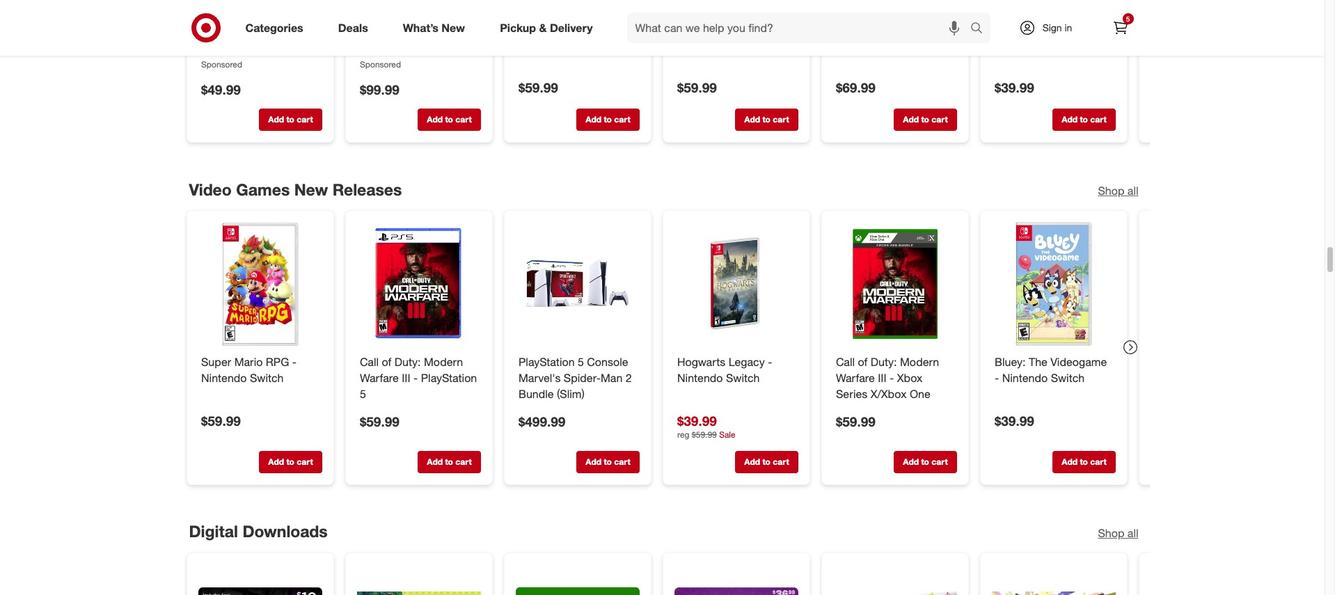 Task type: locate. For each thing, give the bounding box(es) containing it.
series inside the xbox series x|s wireless controller - astral purple
[[547, 6, 579, 20]]

2 modern from the left
[[900, 355, 939, 369]]

series up the delivery
[[547, 6, 579, 20]]

2 quest from the left
[[1023, 6, 1053, 20]]

2 iii from the left
[[878, 371, 887, 385]]

0 horizontal spatial wireless
[[519, 22, 561, 36]]

nintendo down super
[[201, 371, 247, 385]]

meta up strap
[[836, 6, 861, 20]]

call inside call of duty: modern warfare iii - xbox series x/xbox one
[[836, 355, 855, 369]]

switch down rpg
[[250, 371, 283, 385]]

1 horizontal spatial new
[[442, 21, 465, 35]]

x|s for purple
[[582, 6, 598, 20]]

switch down legacy
[[726, 371, 760, 385]]

$59.99 for super mario rpg - nintendo switch
[[201, 413, 241, 429]]

modern inside call of duty: modern warfare iii - xbox series x/xbox one
[[900, 355, 939, 369]]

xbox up &
[[519, 6, 544, 20]]

1 warfare from the left
[[360, 371, 399, 385]]

duty: inside call of duty: modern warfare iii - playstation 5
[[394, 355, 421, 369]]

of
[[382, 355, 391, 369], [858, 355, 868, 369]]

mario
[[234, 355, 263, 369]]

0 vertical spatial all
[[1128, 184, 1139, 198]]

quest left 3
[[865, 6, 894, 20]]

0 vertical spatial one
[[414, 6, 434, 20]]

for
[[454, 22, 467, 36], [1030, 22, 1044, 36], [201, 37, 214, 51]]

xbox inside the xbox series x|s wireless controller - astral purple
[[519, 6, 544, 20]]

digital downloads
[[189, 522, 328, 541]]

1 horizontal spatial one
[[910, 387, 931, 401]]

2 controller from the left
[[564, 22, 613, 36]]

quest
[[865, 6, 894, 20], [1023, 6, 1053, 20]]

- inside super mario rpg - nintendo switch
[[292, 355, 296, 369]]

2 switch from the left
[[726, 371, 760, 385]]

0 horizontal spatial new
[[294, 179, 328, 199]]

1 vertical spatial all
[[1128, 527, 1139, 540]]

2 shop all from the top
[[1099, 527, 1139, 540]]

0 horizontal spatial quest
[[865, 6, 894, 20]]

2
[[626, 371, 632, 385]]

marvel's
[[519, 371, 561, 385]]

controller inside xbox series x|s wireless controller - vapor series blue
[[722, 22, 772, 36]]

controller inside the xbox series x|s wireless controller - astral purple
[[564, 22, 613, 36]]

4/nintendo
[[201, 69, 257, 83]]

0 horizontal spatial one
[[414, 6, 434, 20]]

quest for $69.99
[[865, 6, 894, 20]]

$39.99 up the reg
[[677, 413, 717, 429]]

meta inside meta quest 3 elite strap
[[836, 6, 861, 20]]

new super mario bros u deluxe - nintendo switch image
[[357, 565, 481, 596], [357, 565, 481, 596]]

$499.99
[[519, 414, 566, 430]]

1 switch from the left
[[250, 371, 283, 385]]

wireless
[[519, 22, 561, 36], [677, 22, 719, 36]]

shop for video games new releases
[[1099, 184, 1125, 198]]

of inside call of duty: modern warfare iii - playstation 5
[[382, 355, 391, 369]]

- inside xbox series x|s wireless controller - vapor series blue
[[775, 22, 779, 36]]

one up what's
[[414, 6, 434, 20]]

- inside bluey: the videogame - nintendo switch
[[995, 371, 999, 385]]

2 horizontal spatial for
[[1030, 22, 1044, 36]]

x/xbox
[[871, 387, 907, 401]]

iii inside call of duty: modern warfare iii - xbox series x/xbox one
[[878, 371, 887, 385]]

controller
[[402, 22, 451, 36], [564, 22, 613, 36], [722, 22, 772, 36]]

wireless inside xbox series x|s wireless controller - vapor series blue
[[677, 22, 719, 36]]

pickup & delivery link
[[488, 13, 611, 43]]

nintendo down hogwarts
[[677, 371, 723, 385]]

1 shop all from the top
[[1099, 184, 1139, 198]]

controllers
[[995, 37, 1050, 51]]

0 horizontal spatial gaming
[[233, 22, 272, 36]]

switch inside bluey: the videogame - nintendo switch
[[1051, 371, 1085, 385]]

2 vertical spatial playstation
[[421, 371, 477, 385]]

sponsored up '$49.99'
[[201, 59, 242, 69]]

call inside call of duty: modern warfare iii - playstation 5
[[360, 355, 379, 369]]

1 horizontal spatial switch
[[726, 371, 760, 385]]

active
[[1056, 6, 1087, 20]]

1 modern from the left
[[424, 355, 463, 369]]

wireless inside the xbox series x|s wireless controller - astral purple
[[519, 22, 561, 36]]

2 x|s from the left
[[741, 6, 757, 20]]

one inside call of duty: modern warfare iii - xbox series x/xbox one
[[910, 387, 931, 401]]

warfare for series
[[836, 371, 875, 385]]

gaming up iphone
[[360, 22, 399, 36]]

gaming inside the backbone one mobile gaming controller for iphone - playstation edition - white (lightning)
[[360, 22, 399, 36]]

0 horizontal spatial sponsored
[[201, 59, 242, 69]]

$39.99 down bluey:
[[995, 413, 1035, 429]]

super mario rpg - nintendo switch image
[[198, 222, 322, 346], [198, 222, 322, 346]]

warfare for 5
[[360, 371, 399, 385]]

nintendo for $59.99
[[201, 371, 247, 385]]

duty: for xbox
[[871, 355, 897, 369]]

0 horizontal spatial warfare
[[360, 371, 399, 385]]

2 warfare from the left
[[836, 371, 875, 385]]

iii
[[402, 371, 410, 385], [878, 371, 887, 385]]

search button
[[964, 13, 998, 46]]

2 shop all link from the top
[[1099, 526, 1139, 542]]

1 shop all link from the top
[[1099, 184, 1139, 199]]

2 horizontal spatial nintendo
[[1002, 371, 1048, 385]]

2 wireless from the left
[[677, 22, 719, 36]]

modern inside call of duty: modern warfare iii - playstation 5
[[424, 355, 463, 369]]

1 horizontal spatial iii
[[878, 371, 887, 385]]

blue
[[744, 37, 766, 51]]

the
[[1029, 355, 1048, 369]]

x|s inside xbox series x|s wireless controller - vapor series blue
[[741, 6, 757, 20]]

1 horizontal spatial duty:
[[871, 355, 897, 369]]

shop all link for digital downloads
[[1099, 526, 1139, 542]]

$39.99 down controllers
[[995, 80, 1035, 96]]

switch inside super mario rpg - nintendo switch
[[250, 371, 283, 385]]

sponsored
[[201, 59, 242, 69], [360, 59, 401, 69]]

categories
[[246, 21, 303, 35]]

2 all from the top
[[1128, 527, 1139, 540]]

sponsored down iphone
[[360, 59, 401, 69]]

wireless up vapor
[[677, 22, 719, 36]]

0 vertical spatial shop all link
[[1099, 184, 1139, 199]]

1 horizontal spatial of
[[858, 355, 868, 369]]

mobile
[[438, 6, 471, 20]]

video
[[189, 179, 232, 199]]

- inside hogwarts legacy - nintendo switch
[[768, 355, 772, 369]]

$59.99 for call of duty: modern warfare iii - xbox series x/xbox one
[[836, 414, 876, 430]]

bluey: the videogame - nintendo switch image
[[992, 222, 1116, 346], [992, 222, 1116, 346]]

deals link
[[326, 13, 386, 43]]

xbox up 'one/playstation'
[[217, 37, 243, 51]]

1 vertical spatial shop all link
[[1099, 526, 1139, 542]]

0 vertical spatial shop
[[1099, 184, 1125, 198]]

all
[[1128, 184, 1139, 198], [1128, 527, 1139, 540]]

meta for $69.99
[[836, 6, 861, 20]]

gaming
[[233, 22, 272, 36], [360, 22, 399, 36]]

5
[[1127, 15, 1131, 23], [578, 355, 584, 369], [360, 387, 366, 401]]

new right games
[[294, 179, 328, 199]]

controller for series
[[722, 22, 772, 36]]

shop all link for video games new releases
[[1099, 184, 1139, 199]]

playstation 5 console marvel's spider-man 2 bundle (slim) image
[[516, 222, 640, 346], [516, 222, 640, 346]]

$59.99 for xbox series x|s wireless controller - vapor series blue
[[677, 80, 717, 96]]

5 inside call of duty: modern warfare iii - playstation 5
[[360, 387, 366, 401]]

nintendo inside hogwarts legacy - nintendo switch
[[677, 371, 723, 385]]

call of duty: modern warfare iii - xbox series x/xbox one
[[836, 355, 939, 401]]

1 vertical spatial new
[[294, 179, 328, 199]]

one
[[414, 6, 434, 20], [910, 387, 931, 401]]

xbox up x/xbox
[[897, 371, 923, 385]]

pickup
[[500, 21, 536, 35]]

2 horizontal spatial 5
[[1127, 15, 1131, 23]]

0 horizontal spatial iii
[[402, 371, 410, 385]]

3 nintendo from the left
[[1002, 371, 1048, 385]]

1 shop from the top
[[1099, 184, 1125, 198]]

0 vertical spatial new
[[442, 21, 465, 35]]

series left blue at the top
[[709, 37, 741, 51]]

1 meta from the left
[[836, 6, 861, 20]]

$59.99 down astral
[[519, 80, 558, 96]]

xbox series x|s wireless controller - astral purple link
[[519, 5, 637, 53]]

2 horizontal spatial controller
[[722, 22, 772, 36]]

1 horizontal spatial call
[[836, 355, 855, 369]]

3 switch from the left
[[1051, 371, 1085, 385]]

wireless up astral
[[519, 22, 561, 36]]

to
[[286, 115, 294, 125], [445, 115, 453, 125], [604, 115, 612, 125], [763, 115, 771, 125], [921, 115, 929, 125], [1080, 115, 1088, 125], [286, 457, 294, 467], [445, 457, 453, 467], [604, 457, 612, 467], [763, 457, 771, 467], [921, 457, 929, 467], [1080, 457, 1088, 467]]

0 horizontal spatial of
[[382, 355, 391, 369]]

1 horizontal spatial warfare
[[836, 371, 875, 385]]

what's
[[403, 21, 439, 35]]

of inside call of duty: modern warfare iii - xbox series x/xbox one
[[858, 355, 868, 369]]

1 nintendo from the left
[[201, 371, 247, 385]]

meta up the straps
[[995, 6, 1020, 20]]

0 horizontal spatial meta
[[836, 6, 861, 20]]

duty: inside call of duty: modern warfare iii - xbox series x/xbox one
[[871, 355, 897, 369]]

0 horizontal spatial duty:
[[394, 355, 421, 369]]

super mario party - nintendo switch image
[[992, 565, 1116, 596], [992, 565, 1116, 596]]

gaming down hs35
[[233, 22, 272, 36]]

$59.99 down vapor
[[677, 80, 717, 96]]

backbone
[[360, 6, 411, 20]]

2 nintendo from the left
[[677, 371, 723, 385]]

1 gaming from the left
[[233, 22, 272, 36]]

1 horizontal spatial meta
[[995, 6, 1020, 20]]

sale
[[719, 430, 736, 440]]

x|s up the delivery
[[582, 6, 598, 20]]

new down 'mobile'
[[442, 21, 465, 35]]

quest inside meta quest active straps for touch plus controllers
[[1023, 6, 1053, 20]]

add
[[268, 115, 284, 125], [427, 115, 443, 125], [586, 115, 602, 125], [744, 115, 760, 125], [903, 115, 919, 125], [1062, 115, 1078, 125], [268, 457, 284, 467], [427, 457, 443, 467], [586, 457, 602, 467], [744, 457, 760, 467], [903, 457, 919, 467], [1062, 457, 1078, 467]]

x|s up blue at the top
[[741, 6, 757, 20]]

1 vertical spatial shop all
[[1099, 527, 1139, 540]]

warfare inside call of duty: modern warfare iii - xbox series x/xbox one
[[836, 371, 875, 385]]

$39.99 for bluey: the videogame - nintendo switch
[[995, 413, 1035, 429]]

series left x/xbox
[[836, 387, 868, 401]]

what's new link
[[391, 13, 483, 43]]

man
[[601, 371, 623, 385]]

elite
[[907, 6, 928, 20]]

call of duty: modern warfare iii - playstation 5
[[360, 355, 477, 401]]

shop all for digital downloads
[[1099, 527, 1139, 540]]

$59.99 down x/xbox
[[836, 414, 876, 430]]

warfare
[[360, 371, 399, 385], [836, 371, 875, 385]]

1 of from the left
[[382, 355, 391, 369]]

0 horizontal spatial x|s
[[582, 6, 598, 20]]

$59.99 down call of duty: modern warfare iii - playstation 5
[[360, 414, 399, 430]]

1 controller from the left
[[402, 22, 451, 36]]

mario kart 8 deluxe: booster course pass - nintendo switch (digital) image
[[833, 565, 957, 596], [833, 565, 957, 596]]

$59.99 inside '$39.99 reg $59.99 sale'
[[692, 430, 717, 440]]

iii inside call of duty: modern warfare iii - playstation 5
[[402, 371, 410, 385]]

2 sponsored from the left
[[360, 59, 401, 69]]

1 vertical spatial one
[[910, 387, 931, 401]]

$39.99
[[995, 80, 1035, 96], [677, 413, 717, 429], [995, 413, 1035, 429]]

0 horizontal spatial switch
[[250, 371, 283, 385]]

modern
[[424, 355, 463, 369], [900, 355, 939, 369]]

warfare inside call of duty: modern warfare iii - playstation 5
[[360, 371, 399, 385]]

nintendo inside super mario rpg - nintendo switch
[[201, 371, 247, 385]]

1 horizontal spatial wireless
[[677, 22, 719, 36]]

1 horizontal spatial controller
[[564, 22, 613, 36]]

new
[[442, 21, 465, 35], [294, 179, 328, 199]]

quest up sign
[[1023, 6, 1053, 20]]

playstation
[[405, 37, 461, 51], [519, 355, 575, 369], [421, 371, 477, 385]]

nintendo inside bluey: the videogame - nintendo switch
[[1002, 371, 1048, 385]]

$59.99 for xbox series x|s wireless controller - astral purple
[[519, 80, 558, 96]]

xbox up vapor
[[677, 6, 703, 20]]

legacy
[[729, 355, 765, 369]]

1 horizontal spatial x|s
[[741, 6, 757, 20]]

call of duty: modern warfare iii - xbox series x/xbox one image
[[833, 222, 957, 346], [833, 222, 957, 346]]

all for digital downloads
[[1128, 527, 1139, 540]]

0 vertical spatial playstation
[[405, 37, 461, 51]]

for inside the backbone one mobile gaming controller for iphone - playstation edition - white (lightning)
[[454, 22, 467, 36]]

2 duty: from the left
[[871, 355, 897, 369]]

0 horizontal spatial for
[[201, 37, 214, 51]]

xbox
[[519, 6, 544, 20], [677, 6, 703, 20], [217, 37, 243, 51], [897, 371, 923, 385]]

hogwarts legacy - nintendo switch image
[[675, 222, 799, 346], [675, 222, 799, 346]]

2 meta from the left
[[995, 6, 1020, 20]]

0 horizontal spatial modern
[[424, 355, 463, 369]]

&
[[539, 21, 547, 35]]

1 call from the left
[[360, 355, 379, 369]]

playstation 5 console marvel's spider-man 2 bundle (slim)
[[519, 355, 632, 401]]

2 of from the left
[[858, 355, 868, 369]]

nintendo
[[201, 371, 247, 385], [677, 371, 723, 385], [1002, 371, 1048, 385]]

1 horizontal spatial for
[[454, 22, 467, 36]]

0 horizontal spatial controller
[[402, 22, 451, 36]]

2 horizontal spatial switch
[[1051, 371, 1085, 385]]

call of duty: modern warfare iii - xbox series x/xbox one link
[[836, 355, 955, 402]]

5 inside playstation 5 console marvel's spider-man 2 bundle (slim)
[[578, 355, 584, 369]]

1 iii from the left
[[402, 371, 410, 385]]

shop all
[[1099, 184, 1139, 198], [1099, 527, 1139, 540]]

shop
[[1099, 184, 1125, 198], [1099, 527, 1125, 540]]

1 horizontal spatial gaming
[[360, 22, 399, 36]]

add to cart button
[[259, 109, 322, 131], [418, 109, 481, 131], [576, 109, 640, 131], [735, 109, 799, 131], [894, 109, 957, 131], [1053, 109, 1116, 131], [259, 451, 322, 474], [418, 451, 481, 474], [576, 451, 640, 474], [735, 451, 799, 474], [894, 451, 957, 474], [1053, 451, 1116, 474]]

$59.99 right the reg
[[692, 430, 717, 440]]

nintendo for $39.99
[[1002, 371, 1048, 385]]

$49.99
[[201, 81, 241, 97]]

wireless for vapor
[[677, 22, 719, 36]]

1 sponsored from the left
[[201, 59, 242, 69]]

1 vertical spatial playstation
[[519, 355, 575, 369]]

2 vertical spatial 5
[[360, 387, 366, 401]]

duty:
[[394, 355, 421, 369], [871, 355, 897, 369]]

meta inside meta quest active straps for touch plus controllers
[[995, 6, 1020, 20]]

call of duty: modern warfare iii - playstation 5 link
[[360, 355, 478, 402]]

(slim)
[[557, 387, 585, 401]]

-
[[616, 22, 620, 36], [775, 22, 779, 36], [397, 37, 402, 51], [397, 53, 402, 67], [292, 355, 296, 369], [768, 355, 772, 369], [413, 371, 418, 385], [890, 371, 894, 385], [995, 371, 999, 385]]

$59.99 down super mario rpg - nintendo switch
[[201, 413, 241, 429]]

1 all from the top
[[1128, 184, 1139, 198]]

1 wireless from the left
[[519, 22, 561, 36]]

one right x/xbox
[[910, 387, 931, 401]]

videogame
[[1051, 355, 1107, 369]]

2 call from the left
[[836, 355, 855, 369]]

video games new releases
[[189, 179, 402, 199]]

of for call of duty: modern warfare iii - xbox series x/xbox one
[[858, 355, 868, 369]]

quest inside meta quest 3 elite strap
[[865, 6, 894, 20]]

0 horizontal spatial call
[[360, 355, 379, 369]]

call of duty: modern warfare iii - playstation 5 image
[[357, 222, 481, 346], [357, 222, 481, 346]]

$59.99
[[519, 80, 558, 96], [677, 80, 717, 96], [201, 413, 241, 429], [360, 414, 399, 430], [836, 414, 876, 430], [692, 430, 717, 440]]

1 vertical spatial 5
[[578, 355, 584, 369]]

1 horizontal spatial sponsored
[[360, 59, 401, 69]]

1 horizontal spatial 5
[[578, 355, 584, 369]]

vapor
[[677, 37, 706, 51]]

meta
[[836, 6, 861, 20], [995, 6, 1020, 20]]

0 vertical spatial 5
[[1127, 15, 1131, 23]]

$59.99 for call of duty: modern warfare iii - playstation 5
[[360, 414, 399, 430]]

shop for digital downloads
[[1099, 527, 1125, 540]]

2 gaming from the left
[[360, 22, 399, 36]]

nintendo down the
[[1002, 371, 1048, 385]]

1 quest from the left
[[865, 6, 894, 20]]

search
[[964, 22, 998, 36]]

switch down videogame
[[1051, 371, 1085, 385]]

modern for xbox
[[900, 355, 939, 369]]

controller inside the backbone one mobile gaming controller for iphone - playstation edition - white (lightning)
[[402, 22, 451, 36]]

0 vertical spatial shop all
[[1099, 184, 1139, 198]]

1 x|s from the left
[[582, 6, 598, 20]]

2 shop from the top
[[1099, 527, 1125, 540]]

meta for $39.99
[[995, 6, 1020, 20]]

1 horizontal spatial modern
[[900, 355, 939, 369]]

1 horizontal spatial nintendo
[[677, 371, 723, 385]]

3 controller from the left
[[722, 22, 772, 36]]

1 vertical spatial shop
[[1099, 527, 1125, 540]]

1 horizontal spatial quest
[[1023, 6, 1053, 20]]

0 horizontal spatial 5
[[360, 387, 366, 401]]

duty: for playstation
[[394, 355, 421, 369]]

0 horizontal spatial nintendo
[[201, 371, 247, 385]]

1 duty: from the left
[[394, 355, 421, 369]]

x|s inside the xbox series x|s wireless controller - astral purple
[[582, 6, 598, 20]]



Task type: vqa. For each thing, say whether or not it's contained in the screenshot.
orders* associated with $15.95
no



Task type: describe. For each thing, give the bounding box(es) containing it.
playstation inside playstation 5 console marvel's spider-man 2 bundle (slim)
[[519, 355, 575, 369]]

playstation inside the backbone one mobile gaming controller for iphone - playstation edition - white (lightning)
[[405, 37, 461, 51]]

$99.99
[[360, 81, 399, 97]]

bluey: the videogame - nintendo switch
[[995, 355, 1107, 385]]

switch inside hogwarts legacy - nintendo switch
[[726, 371, 760, 385]]

iii for playstation
[[402, 371, 410, 385]]

switch for $59.99
[[250, 371, 283, 385]]

plus
[[1079, 22, 1101, 36]]

spider-
[[564, 371, 601, 385]]

corsair hs35 stereo wired gaming headset for xbox one/playstation 4/nintendo switch/pc link
[[201, 5, 319, 83]]

super mario rpg - nintendo switch
[[201, 355, 296, 385]]

call for call of duty: modern warfare iii - playstation 5
[[360, 355, 379, 369]]

call for call of duty: modern warfare iii - xbox series x/xbox one
[[836, 355, 855, 369]]

xbox inside call of duty: modern warfare iii - xbox series x/xbox one
[[897, 371, 923, 385]]

5 link
[[1106, 13, 1136, 43]]

backbone one mobile gaming controller for iphone - playstation edition - white (lightning)
[[360, 6, 471, 83]]

sign
[[1043, 22, 1063, 33]]

quest for $39.99
[[1023, 6, 1053, 20]]

shop all for video games new releases
[[1099, 184, 1139, 198]]

headset
[[275, 22, 317, 36]]

xbox series x|s wireless controller - vapor series blue link
[[677, 5, 796, 53]]

- inside call of duty: modern warfare iii - xbox series x/xbox one
[[890, 371, 894, 385]]

edition
[[360, 53, 394, 67]]

delivery
[[550, 21, 593, 35]]

switch for $39.99
[[1051, 371, 1085, 385]]

x|s for series
[[741, 6, 757, 20]]

downloads
[[243, 522, 328, 541]]

series inside call of duty: modern warfare iii - xbox series x/xbox one
[[836, 387, 868, 401]]

What can we help you find? suggestions appear below search field
[[627, 13, 974, 43]]

xbox inside corsair hs35 stereo wired gaming headset for xbox one/playstation 4/nintendo switch/pc
[[217, 37, 243, 51]]

xbox series x|s wireless controller - vapor series blue
[[677, 6, 779, 51]]

hogwarts
[[677, 355, 726, 369]]

xbox series x|s wireless controller - astral purple
[[519, 6, 620, 51]]

meta quest active straps for touch plus controllers link
[[995, 5, 1113, 53]]

strap
[[836, 22, 863, 36]]

for inside meta quest active straps for touch plus controllers
[[1030, 22, 1044, 36]]

all for video games new releases
[[1128, 184, 1139, 198]]

- inside call of duty: modern warfare iii - playstation 5
[[413, 371, 418, 385]]

what's new
[[403, 21, 465, 35]]

super
[[201, 355, 231, 369]]

meta quest 3 elite strap
[[836, 6, 928, 36]]

controller for purple
[[564, 22, 613, 36]]

meta quest active straps for touch plus controllers
[[995, 6, 1101, 51]]

sponsored for $99.99
[[360, 59, 401, 69]]

hs35
[[253, 6, 281, 20]]

$39.99 for meta quest active straps for touch plus controllers
[[995, 80, 1035, 96]]

white
[[405, 53, 433, 67]]

digital
[[189, 522, 238, 541]]

in
[[1065, 22, 1073, 33]]

sign in link
[[1008, 13, 1095, 43]]

games
[[236, 179, 290, 199]]

bluey: the videogame - nintendo switch link
[[995, 355, 1113, 387]]

sign in
[[1043, 22, 1073, 33]]

for inside corsair hs35 stereo wired gaming headset for xbox one/playstation 4/nintendo switch/pc
[[201, 37, 214, 51]]

corsair hs35 stereo wired gaming headset for xbox one/playstation 4/nintendo switch/pc
[[201, 6, 317, 83]]

stereo
[[284, 6, 317, 20]]

astral
[[519, 37, 547, 51]]

of for call of duty: modern warfare iii - playstation 5
[[382, 355, 391, 369]]

one inside the backbone one mobile gaming controller for iphone - playstation edition - white (lightning)
[[414, 6, 434, 20]]

iii for xbox
[[878, 371, 887, 385]]

categories link
[[234, 13, 321, 43]]

xbox inside xbox series x|s wireless controller - vapor series blue
[[677, 6, 703, 20]]

reg
[[677, 430, 690, 440]]

wired
[[201, 22, 230, 36]]

series up vapor
[[706, 6, 738, 20]]

controller for -
[[402, 22, 451, 36]]

$39.99 inside '$39.99 reg $59.99 sale'
[[677, 413, 717, 429]]

deals
[[338, 21, 368, 35]]

roblox gift card image
[[198, 565, 322, 596]]

bundle
[[519, 387, 554, 401]]

backbone one mobile gaming controller for iphone - playstation edition - white (lightning) link
[[360, 5, 478, 83]]

3
[[897, 6, 904, 20]]

(lightning)
[[360, 69, 412, 83]]

bluey:
[[995, 355, 1026, 369]]

xbox gift card (digital) image
[[516, 565, 640, 596]]

hogwarts legacy - nintendo switch
[[677, 355, 772, 385]]

playstation 5 console marvel's spider-man 2 bundle (slim) link
[[519, 355, 637, 402]]

super mario rpg - nintendo switch link
[[201, 355, 319, 387]]

touch
[[1047, 22, 1076, 36]]

modern for playstation
[[424, 355, 463, 369]]

gaming inside corsair hs35 stereo wired gaming headset for xbox one/playstation 4/nintendo switch/pc
[[233, 22, 272, 36]]

corsair
[[201, 6, 250, 20]]

$39.99 reg $59.99 sale
[[677, 413, 736, 440]]

hogwarts legacy - nintendo switch link
[[677, 355, 796, 387]]

playstation inside call of duty: modern warfare iii - playstation 5
[[421, 371, 477, 385]]

sponsored for $49.99
[[201, 59, 242, 69]]

fortnite v-bucks gift card (digital) image
[[675, 565, 799, 596]]

switch/pc
[[260, 69, 312, 83]]

- inside the xbox series x|s wireless controller - astral purple
[[616, 22, 620, 36]]

iphone
[[360, 37, 394, 51]]

meta quest 3 elite strap link
[[836, 5, 955, 37]]

rpg
[[266, 355, 289, 369]]

releases
[[333, 179, 402, 199]]

wireless for astral
[[519, 22, 561, 36]]

straps
[[995, 22, 1027, 36]]

pickup & delivery
[[500, 21, 593, 35]]

console
[[587, 355, 628, 369]]

purple
[[550, 37, 582, 51]]

one/playstation
[[201, 53, 282, 67]]

$69.99
[[836, 79, 876, 95]]

new inside what's new link
[[442, 21, 465, 35]]



